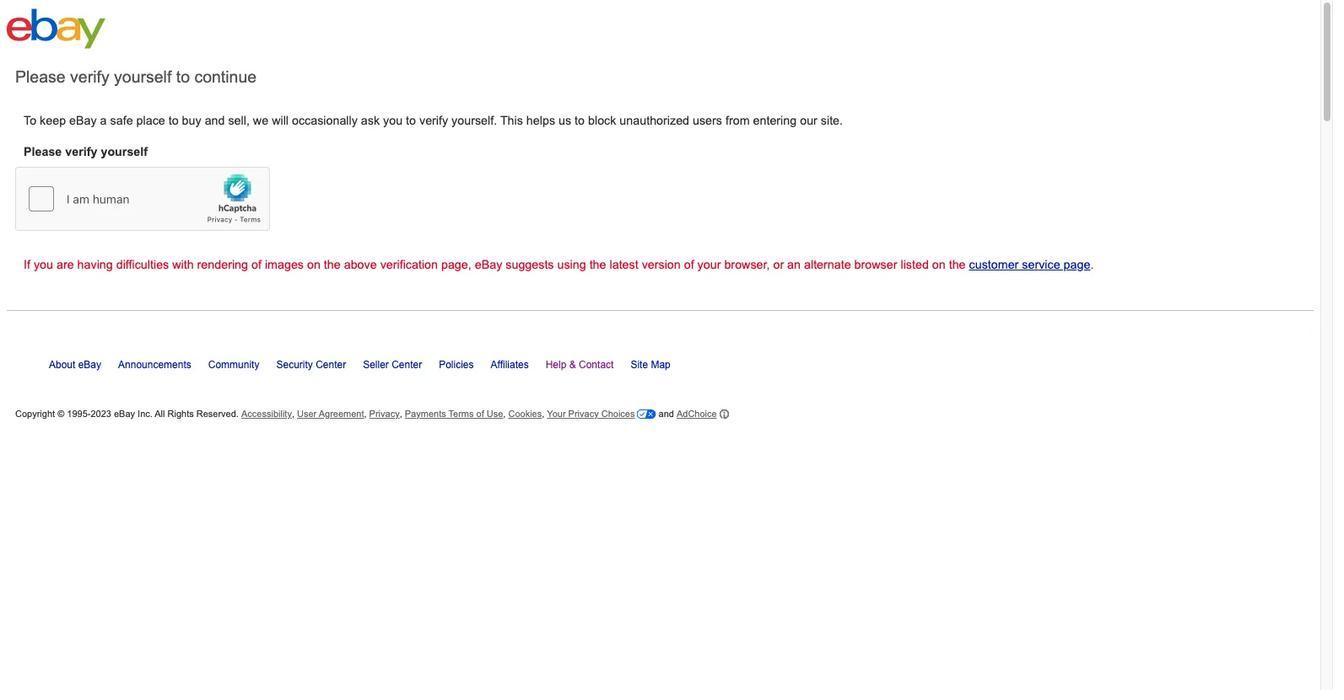 Task type: locate. For each thing, give the bounding box(es) containing it.
1 horizontal spatial seller
[[388, 108, 418, 122]]

seller down "customer service"
[[388, 108, 418, 122]]

seller
[[273, 108, 303, 122], [388, 108, 418, 122]]

that
[[518, 405, 544, 423]]

confidence
[[698, 405, 773, 423]]

performance inside our performance metrics and requirements are intended to encourage good selling practices so that buyers can shop with confidence on ebay.
[[460, 378, 546, 396]]

customer service banner
[[134, 0, 1187, 84]]

and
[[605, 378, 630, 396]]

are
[[728, 378, 749, 396]]

performance down customer
[[306, 108, 373, 122]]

customer service
[[248, 41, 491, 76]]

0 horizontal spatial seller
[[273, 108, 303, 122]]

seller performance overview
[[388, 108, 538, 122]]

our performance metrics and requirements are intended to encourage good selling practices so that buyers can shop with confidence on ebay.
[[431, 378, 993, 423]]

customer
[[248, 41, 382, 76]]

intended
[[753, 378, 812, 396]]

performance
[[306, 108, 373, 122], [421, 108, 488, 122], [460, 378, 546, 396]]

performance down service on the left of page
[[421, 108, 488, 122]]

1 seller from the left
[[273, 108, 303, 122]]

2 seller from the left
[[388, 108, 418, 122]]

buyers
[[548, 405, 594, 423]]

our performance metrics and requirements are intended to encourage good selling practices so that buyers can shop with confidence on ebay. main content
[[0, 98, 1320, 691]]

seller right selling
[[273, 108, 303, 122]]

performance for our performance metrics and requirements are intended to encourage good selling practices so that buyers can shop with confidence on ebay.
[[460, 378, 546, 396]]

selling
[[950, 378, 993, 396]]

requirements
[[635, 378, 723, 396]]

our
[[431, 378, 456, 396]]

performance up the so
[[460, 378, 546, 396]]



Task type: describe. For each thing, give the bounding box(es) containing it.
service
[[390, 41, 491, 76]]

home
[[140, 108, 172, 122]]

can
[[598, 405, 623, 423]]

performance for seller performance overview
[[421, 108, 488, 122]]

seller performance overview link
[[388, 108, 538, 122]]

selling
[[223, 108, 258, 122]]

with
[[665, 405, 693, 423]]

encourage
[[834, 378, 906, 396]]

home link
[[140, 108, 172, 122]]

selling link
[[223, 108, 258, 122]]

shop
[[627, 405, 661, 423]]

seller performance link
[[273, 108, 373, 122]]

seller for seller performance overview
[[388, 108, 418, 122]]

on
[[777, 405, 794, 423]]

performance for seller performance
[[306, 108, 373, 122]]

Search eBay Help... text field
[[134, 380, 360, 414]]

ebay.
[[798, 405, 836, 423]]

seller performance
[[273, 108, 373, 122]]

so
[[497, 405, 514, 423]]

to
[[816, 378, 830, 396]]

seller for seller performance
[[273, 108, 303, 122]]

good
[[910, 378, 946, 396]]

metrics
[[551, 378, 601, 396]]

practices
[[431, 405, 493, 423]]

overview
[[492, 108, 538, 122]]



Task type: vqa. For each thing, say whether or not it's contained in the screenshot.
4 button to the right
no



